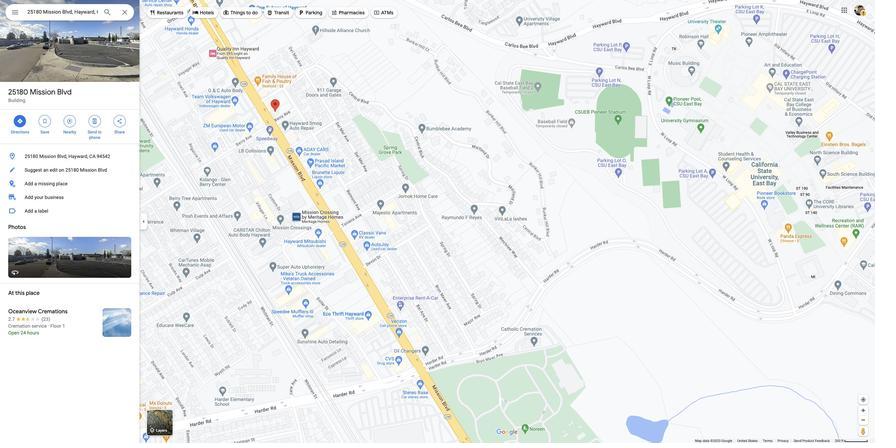 Task type: vqa. For each thing, say whether or not it's contained in the screenshot.


Task type: describe. For each thing, give the bounding box(es) containing it.
200
[[835, 440, 841, 443]]

on
[[59, 168, 64, 173]]

united
[[738, 440, 747, 443]]


[[267, 9, 273, 16]]

service
[[32, 324, 47, 329]]

do
[[252, 10, 258, 16]]

25180 mission blvd main content
[[0, 0, 140, 444]]

show your location image
[[861, 397, 867, 403]]

25180 mission blvd building
[[8, 88, 72, 103]]

25180 for blvd
[[8, 88, 28, 97]]

label
[[38, 209, 48, 214]]

send for send to phone
[[88, 130, 97, 135]]

(23)
[[42, 317, 50, 322]]

zoom out image
[[861, 418, 866, 423]]

blvd,
[[57, 154, 67, 159]]

 transit
[[267, 9, 289, 16]]


[[223, 9, 229, 16]]

mission for blvd
[[30, 88, 55, 97]]

send for send product feedback
[[794, 440, 802, 443]]

hayward,
[[68, 154, 88, 159]]


[[116, 118, 123, 125]]

 atms
[[374, 9, 394, 16]]

blvd inside 25180 mission blvd building
[[57, 88, 72, 97]]

oceanview
[[8, 309, 37, 316]]


[[67, 118, 73, 125]]


[[17, 118, 23, 125]]

show street view coverage image
[[859, 427, 868, 437]]

parking
[[306, 10, 322, 16]]

a for label
[[34, 209, 37, 214]]

 search field
[[5, 4, 134, 22]]

to inside the ' things to do'
[[246, 10, 251, 16]]

an
[[43, 168, 48, 173]]

25180 mission blvd, hayward, ca 94542 button
[[0, 150, 140, 163]]

this
[[15, 290, 25, 297]]

states
[[748, 440, 758, 443]]

2.7 stars 23 reviews image
[[8, 316, 50, 323]]

·
[[48, 324, 49, 329]]

add a label
[[25, 209, 48, 214]]


[[92, 118, 98, 125]]

ca
[[89, 154, 96, 159]]

phone
[[89, 135, 100, 140]]

google
[[722, 440, 732, 443]]

floor
[[50, 324, 61, 329]]

to inside send to phone
[[98, 130, 102, 135]]

photos
[[8, 224, 26, 231]]

suggest an edit on 25180 mission blvd
[[25, 168, 107, 173]]

privacy button
[[778, 439, 789, 444]]

 pharmacies
[[331, 9, 365, 16]]

ft
[[842, 440, 844, 443]]

©2023
[[710, 440, 721, 443]]

 parking
[[298, 9, 322, 16]]


[[192, 9, 199, 16]]

add a missing place
[[25, 181, 68, 187]]

 restaurants
[[149, 9, 184, 16]]

none field inside 25180 mission blvd, hayward, ca 94542 field
[[27, 8, 98, 16]]

hours
[[27, 331, 39, 336]]

send to phone
[[88, 130, 102, 140]]

missing
[[38, 181, 55, 187]]

 button
[[5, 4, 25, 22]]

blvd inside "suggest an edit on 25180 mission blvd" button
[[98, 168, 107, 173]]

google maps element
[[0, 0, 875, 444]]

2.7
[[8, 317, 15, 322]]

your
[[34, 195, 44, 200]]

cremations
[[38, 309, 68, 316]]

data
[[703, 440, 710, 443]]

footer inside google maps element
[[695, 439, 835, 444]]

add for add a label
[[25, 209, 33, 214]]

25180 for blvd,
[[25, 154, 38, 159]]

hotels
[[200, 10, 214, 16]]

1
[[62, 324, 65, 329]]

25180 mission blvd, hayward, ca 94542
[[25, 154, 110, 159]]



Task type: locate. For each thing, give the bounding box(es) containing it.
0 vertical spatial mission
[[30, 88, 55, 97]]

add inside button
[[25, 209, 33, 214]]

suggest
[[25, 168, 42, 173]]

send left product
[[794, 440, 802, 443]]

atms
[[381, 10, 394, 16]]

to up "phone"
[[98, 130, 102, 135]]

2 vertical spatial 25180
[[65, 168, 79, 173]]

blvd
[[57, 88, 72, 97], [98, 168, 107, 173]]

add down suggest
[[25, 181, 33, 187]]

share
[[114, 130, 125, 135]]

cremation service · floor 1 open 24 hours
[[8, 324, 65, 336]]

zoom in image
[[861, 409, 866, 414]]

blvd up 
[[57, 88, 72, 97]]

1 horizontal spatial blvd
[[98, 168, 107, 173]]

collapse side panel image
[[140, 218, 147, 226]]

1 vertical spatial add
[[25, 195, 33, 200]]

mission down ca
[[80, 168, 97, 173]]

a
[[34, 181, 37, 187], [34, 209, 37, 214]]

1 vertical spatial to
[[98, 130, 102, 135]]

1 vertical spatial mission
[[39, 154, 56, 159]]


[[11, 8, 19, 17]]

place right this
[[26, 290, 40, 297]]

mission for blvd,
[[39, 154, 56, 159]]

0 vertical spatial send
[[88, 130, 97, 135]]

nearby
[[63, 130, 76, 135]]

add a label button
[[0, 204, 140, 218]]

0 horizontal spatial blvd
[[57, 88, 72, 97]]

200 ft
[[835, 440, 844, 443]]

1 vertical spatial place
[[26, 290, 40, 297]]


[[298, 9, 304, 16]]

3 add from the top
[[25, 209, 33, 214]]


[[374, 9, 380, 16]]

save
[[40, 130, 49, 135]]

suggest an edit on 25180 mission blvd button
[[0, 163, 140, 177]]

 things to do
[[223, 9, 258, 16]]

building
[[8, 98, 25, 103]]

add left label
[[25, 209, 33, 214]]

send
[[88, 130, 97, 135], [794, 440, 802, 443]]

send product feedback
[[794, 440, 830, 443]]

25180 Mission Blvd, Hayward, CA 94542 field
[[5, 4, 134, 21]]

a left label
[[34, 209, 37, 214]]

send inside send to phone
[[88, 130, 97, 135]]

mission
[[30, 88, 55, 97], [39, 154, 56, 159], [80, 168, 97, 173]]

actions for 25180 mission blvd region
[[0, 110, 140, 144]]

 hotels
[[192, 9, 214, 16]]

privacy
[[778, 440, 789, 443]]

edit
[[50, 168, 58, 173]]

directions
[[11, 130, 29, 135]]

0 vertical spatial 25180
[[8, 88, 28, 97]]


[[331, 9, 337, 16]]

add for add your business
[[25, 195, 33, 200]]

None field
[[27, 8, 98, 16]]

feedback
[[815, 440, 830, 443]]

terms button
[[763, 439, 773, 444]]

25180 inside 25180 mission blvd building
[[8, 88, 28, 97]]

a inside 'button'
[[34, 181, 37, 187]]

25180
[[8, 88, 28, 97], [25, 154, 38, 159], [65, 168, 79, 173]]

mission up an
[[39, 154, 56, 159]]

0 horizontal spatial place
[[26, 290, 40, 297]]

layers
[[156, 429, 167, 434]]

restaurants
[[157, 10, 184, 16]]

footer containing map data ©2023 google
[[695, 439, 835, 444]]

at this place
[[8, 290, 40, 297]]

200 ft button
[[835, 440, 868, 443]]

0 horizontal spatial to
[[98, 130, 102, 135]]

2 vertical spatial add
[[25, 209, 33, 214]]

add for add a missing place
[[25, 181, 33, 187]]

add inside 'button'
[[25, 181, 33, 187]]

to left do
[[246, 10, 251, 16]]

24
[[21, 331, 26, 336]]

add
[[25, 181, 33, 187], [25, 195, 33, 200], [25, 209, 33, 214]]

place inside 'button'
[[56, 181, 68, 187]]

a left 'missing'
[[34, 181, 37, 187]]

94542
[[97, 154, 110, 159]]

1 a from the top
[[34, 181, 37, 187]]

25180 up suggest
[[25, 154, 38, 159]]

add a missing place button
[[0, 177, 140, 191]]

things
[[231, 10, 245, 16]]

0 vertical spatial to
[[246, 10, 251, 16]]

mission up 
[[30, 88, 55, 97]]

footer
[[695, 439, 835, 444]]

add left your
[[25, 195, 33, 200]]

add your business
[[25, 195, 64, 200]]

1 vertical spatial send
[[794, 440, 802, 443]]

25180 right the 'on'
[[65, 168, 79, 173]]

1 horizontal spatial to
[[246, 10, 251, 16]]

1 vertical spatial blvd
[[98, 168, 107, 173]]

at
[[8, 290, 14, 297]]

mission inside 25180 mission blvd building
[[30, 88, 55, 97]]

1 horizontal spatial place
[[56, 181, 68, 187]]


[[149, 9, 156, 16]]

map
[[695, 440, 702, 443]]

map data ©2023 google
[[695, 440, 732, 443]]

a inside button
[[34, 209, 37, 214]]

oceanview cremations
[[8, 309, 68, 316]]

united states button
[[738, 439, 758, 444]]

send inside button
[[794, 440, 802, 443]]

25180 up building
[[8, 88, 28, 97]]

united states
[[738, 440, 758, 443]]

1 add from the top
[[25, 181, 33, 187]]

business
[[45, 195, 64, 200]]

send up "phone"
[[88, 130, 97, 135]]

to
[[246, 10, 251, 16], [98, 130, 102, 135]]

place down the 'on'
[[56, 181, 68, 187]]

send product feedback button
[[794, 439, 830, 444]]

cremation
[[8, 324, 30, 329]]

a for missing
[[34, 181, 37, 187]]

transit
[[274, 10, 289, 16]]

open
[[8, 331, 19, 336]]

2 vertical spatial mission
[[80, 168, 97, 173]]

0 vertical spatial blvd
[[57, 88, 72, 97]]

2 a from the top
[[34, 209, 37, 214]]

1 horizontal spatial send
[[794, 440, 802, 443]]

2 add from the top
[[25, 195, 33, 200]]

place
[[56, 181, 68, 187], [26, 290, 40, 297]]

1 vertical spatial a
[[34, 209, 37, 214]]

add your business link
[[0, 191, 140, 204]]

terms
[[763, 440, 773, 443]]

blvd down 94542
[[98, 168, 107, 173]]

0 vertical spatial add
[[25, 181, 33, 187]]

product
[[802, 440, 814, 443]]


[[42, 118, 48, 125]]

0 vertical spatial place
[[56, 181, 68, 187]]

pharmacies
[[339, 10, 365, 16]]

0 vertical spatial a
[[34, 181, 37, 187]]

0 horizontal spatial send
[[88, 130, 97, 135]]

1 vertical spatial 25180
[[25, 154, 38, 159]]



